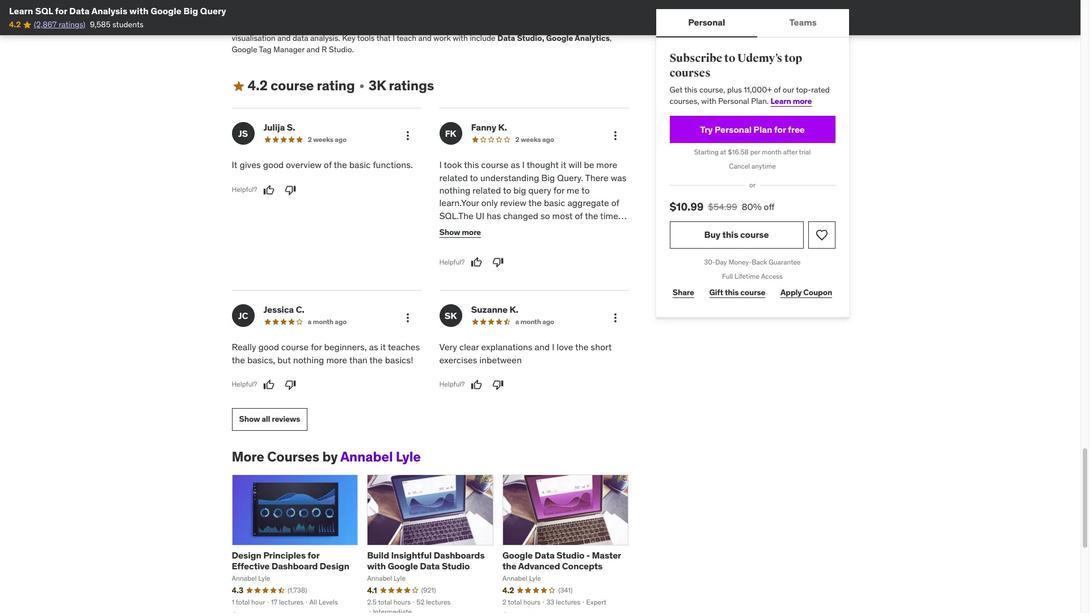 Task type: describe. For each thing, give the bounding box(es) containing it.
1738 reviews element
[[288, 586, 307, 595]]

, for , to ensure they have the greatest impact. my expertise is in storytelling with data, data visualisation and data analysis. key tools that i teach and work with include
[[301, 22, 302, 32]]

full
[[723, 272, 734, 280]]

mark review by suzanne k. as unhelpful image
[[493, 379, 504, 390]]

mark review by jessica c. as unhelpful image
[[285, 379, 296, 390]]

0 horizontal spatial big
[[184, 5, 198, 16]]

basic inside your only review the basic aggregate of sql.
[[544, 197, 566, 208]]

ratings)
[[59, 20, 85, 30]]

impact.
[[420, 22, 447, 32]]

do
[[566, 223, 577, 234]]

2 weeks ago for fanny k.
[[516, 135, 555, 144]]

30-
[[705, 258, 716, 266]]

mark review by fanny k. as helpful image
[[471, 257, 483, 268]]

2 vertical spatial personal
[[715, 124, 752, 135]]

the inside , to ensure they have the greatest impact. my expertise is in storytelling with data, data visualisation and data analysis. key tools that i teach and work with include
[[375, 22, 387, 32]]

3k
[[369, 77, 386, 94]]

courses
[[267, 448, 320, 465]]

a for very clear explanations and i love the short exercises inbetween
[[516, 317, 519, 326]]

udemy's
[[738, 51, 783, 65]]

get
[[670, 85, 683, 95]]

day
[[716, 258, 727, 266]]

short
[[591, 341, 612, 353]]

manager
[[274, 44, 305, 54]]

2 lectures from the left
[[426, 598, 451, 606]]

show more button
[[440, 221, 481, 244]]

rated
[[812, 85, 830, 95]]

expertise
[[461, 22, 494, 32]]

subscribe
[[670, 51, 723, 65]]

weeks for k.
[[521, 135, 541, 144]]

4.2 course rating
[[248, 77, 355, 94]]

ago for suzanne k.
[[543, 317, 555, 326]]

try personal plan for free
[[701, 124, 805, 135]]

ui
[[476, 210, 485, 221]]

2.5
[[367, 598, 377, 606]]

1 horizontal spatial design
[[320, 560, 350, 572]]

and up manager
[[278, 33, 291, 43]]

33
[[547, 598, 555, 606]]

to left do
[[556, 223, 564, 234]]

more inside button
[[462, 227, 481, 237]]

personal inside 'get this course, plus 11,000+ of our top-rated courses, with personal plan.'
[[719, 96, 750, 106]]

helpful? down really
[[440, 258, 465, 266]]

4.2 for (341)
[[503, 585, 514, 596]]

as inside i took this course as i thought it will be more related to understanding big query. there was nothing related to big query for me to learn.
[[511, 159, 520, 170]]

reviews
[[272, 414, 300, 424]]

buy
[[705, 229, 721, 240]]

feel
[[463, 235, 479, 247]]

access
[[762, 272, 783, 280]]

fanny
[[471, 122, 497, 133]]

teams button
[[758, 9, 849, 36]]

, google tag manager and r studio.
[[232, 33, 612, 54]]

show for show all reviews
[[239, 414, 260, 424]]

30-day money-back guarantee full lifetime access
[[705, 258, 801, 280]]

with up data studio, google analytics
[[553, 22, 568, 32]]

k. for suzanne k.
[[510, 304, 519, 315]]

very
[[440, 341, 457, 353]]

data inside build insightful dashboards with google data studio annabel lyle
[[420, 560, 440, 572]]

show all reviews button
[[232, 408, 308, 431]]

a for really good course for beginners, as it teaches the basics, but nothing more than the basics!
[[308, 317, 312, 326]]

mark review by julija s. as unhelpful image
[[285, 184, 296, 196]]

really
[[232, 341, 256, 353]]

ago for jessica c.
[[335, 317, 347, 326]]

additional actions for review by julija s. image
[[401, 129, 415, 143]]

lyle inside build insightful dashboards with google data studio annabel lyle
[[394, 574, 406, 583]]

big inside i took this course as i thought it will be more related to understanding big query. there was nothing related to big query for me to learn.
[[542, 172, 555, 183]]

mark review by jessica c. as helpful image
[[263, 379, 275, 390]]

annabel right by
[[341, 448, 393, 465]]

2 for fanny k.
[[516, 135, 520, 144]]

to right me
[[582, 184, 590, 196]]

for inside 'really good course for beginners, as it teaches the basics, but nothing more than the basics!'
[[311, 341, 322, 353]]

work
[[434, 33, 451, 43]]

mark review by julija s. as helpful image
[[263, 184, 275, 196]]

mark review by fanny k. as unhelpful image
[[493, 257, 504, 268]]

visualisation
[[232, 33, 276, 43]]

9,585
[[90, 20, 111, 30]]

sql
[[35, 5, 53, 16]]

with up the students
[[129, 5, 149, 16]]

lyle inside design principles for effective dashboard design annabel lyle
[[258, 574, 270, 583]]

and inside very clear explanations and i love the short exercises inbetween
[[535, 341, 550, 353]]

this inside i took this course as i thought it will be more related to understanding big query. there was nothing related to big query for me to learn.
[[464, 159, 479, 170]]

0 vertical spatial related
[[440, 172, 468, 183]]

insightful
[[391, 549, 432, 561]]

more
[[232, 448, 264, 465]]

learn more
[[771, 96, 812, 106]]

off
[[764, 201, 775, 213]]

9,585 students
[[90, 20, 144, 30]]

the ui has changed so most of the time i had to figure out myself how to do things. i really feel like it was a waste of my money and my time.
[[440, 210, 625, 259]]

principles
[[263, 549, 306, 561]]

and down impact.
[[419, 33, 432, 43]]

course for buy this course
[[741, 229, 769, 240]]

apply coupon button
[[778, 281, 836, 304]]

will
[[569, 159, 582, 170]]

studio inside google data studio - master the advanced concepts annabel lyle
[[557, 549, 585, 561]]

wishlist image
[[815, 228, 829, 242]]

annabel lyle link
[[341, 448, 421, 465]]

is
[[496, 22, 502, 32]]

waste
[[530, 235, 554, 247]]

i right time
[[621, 210, 623, 221]]

17
[[271, 598, 278, 606]]

i down time
[[609, 223, 611, 234]]

of right overview at the left
[[324, 159, 332, 170]]

annabel inside build insightful dashboards with google data studio annabel lyle
[[367, 574, 392, 583]]

of inside 'get this course, plus 11,000+ of our top-rated courses, with personal plan.'
[[774, 85, 781, 95]]

jessica
[[264, 304, 294, 315]]

it inside 'really good course for beginners, as it teaches the basics, but nothing more than the basics!'
[[381, 341, 386, 353]]

of right 'waste'
[[556, 235, 564, 247]]

took
[[444, 159, 462, 170]]

the right overview at the left
[[334, 159, 347, 170]]

with inside 'get this course, plus 11,000+ of our top-rated courses, with personal plan.'
[[702, 96, 717, 106]]

coupon
[[804, 287, 833, 297]]

more courses by annabel lyle
[[232, 448, 421, 465]]

xsmall image
[[357, 82, 367, 91]]

share
[[673, 287, 695, 297]]

design principles for effective dashboard design annabel lyle
[[232, 549, 350, 583]]

1 horizontal spatial 2
[[503, 598, 507, 606]]

they
[[339, 22, 355, 32]]

2 for julija s.
[[308, 135, 312, 144]]

lectures for design
[[279, 598, 304, 606]]

than
[[349, 354, 368, 365]]

c.
[[296, 304, 305, 315]]

include
[[470, 33, 496, 43]]

s.
[[287, 122, 295, 133]]

google inside build insightful dashboards with google data studio annabel lyle
[[388, 560, 418, 572]]

, to ensure they have the greatest impact. my expertise is in storytelling with data, data visualisation and data analysis. key tools that i teach and work with include
[[232, 22, 606, 43]]

learn for learn sql for data analysis with google big query
[[9, 5, 33, 16]]

data down in
[[498, 33, 516, 43]]

really
[[440, 235, 461, 247]]

storytelling
[[512, 22, 552, 32]]

$10.99
[[670, 200, 704, 213]]

ago for fanny k.
[[543, 135, 555, 144]]

data,
[[570, 22, 588, 32]]

4.3
[[232, 585, 243, 596]]

additional actions for review by suzanne k. image
[[609, 311, 622, 325]]

and inside the ui has changed so most of the time i had to figure out myself how to do things. i really feel like it was a waste of my money and my time.
[[609, 235, 625, 247]]

like
[[481, 235, 495, 247]]

guarantee
[[769, 258, 801, 266]]

gives
[[240, 159, 261, 170]]

helpful? for really good course for beginners, as it teaches the basics, but nothing more than the basics!
[[232, 380, 257, 389]]

by
[[322, 448, 338, 465]]

annabel inside design principles for effective dashboard design annabel lyle
[[232, 574, 257, 583]]

was inside i took this course as i thought it will be more related to understanding big query. there was nothing related to big query for me to learn.
[[611, 172, 627, 183]]

of up do
[[575, 210, 583, 221]]

course,
[[700, 85, 726, 95]]

4.1
[[367, 585, 377, 596]]

hours for build insightful dashboards with google data studio
[[394, 598, 411, 606]]

learn more link
[[771, 96, 812, 106]]

functions.
[[373, 159, 413, 170]]

11,000+
[[744, 85, 773, 95]]

helpful? for it gives good overview of the basic functions.
[[232, 185, 257, 194]]

lifetime
[[735, 272, 760, 280]]

with inside build insightful dashboards with google data studio annabel lyle
[[367, 560, 386, 572]]

gift this course
[[710, 287, 766, 297]]

has
[[487, 210, 501, 221]]

to left big
[[503, 184, 512, 196]]

mark review by suzanne k. as helpful image
[[471, 379, 483, 390]]



Task type: vqa. For each thing, say whether or not it's contained in the screenshot.


Task type: locate. For each thing, give the bounding box(es) containing it.
2 weeks from the left
[[521, 135, 541, 144]]

js
[[238, 127, 248, 139]]

0 horizontal spatial 4.2
[[9, 20, 21, 30]]

with up 4.1
[[367, 560, 386, 572]]

data up manager
[[293, 33, 309, 43]]

1 horizontal spatial 2 weeks ago
[[516, 135, 555, 144]]

1 horizontal spatial lectures
[[426, 598, 451, 606]]

1 horizontal spatial a month ago
[[516, 317, 555, 326]]

hours for google data studio - master the advanced concepts
[[524, 598, 541, 606]]

ago
[[335, 135, 347, 144], [543, 135, 555, 144], [335, 317, 347, 326], [543, 317, 555, 326]]

to left ensure
[[304, 22, 311, 32]]

0 horizontal spatial ,
[[301, 22, 302, 32]]

weeks up thought
[[521, 135, 541, 144]]

very clear explanations and i love the short exercises inbetween
[[440, 341, 612, 365]]

this inside 'get this course, plus 11,000+ of our top-rated courses, with personal plan.'
[[685, 85, 698, 95]]

personal down plus
[[719, 96, 750, 106]]

hour
[[252, 598, 265, 606]]

0 vertical spatial my
[[566, 235, 578, 247]]

,
[[301, 22, 302, 32], [610, 33, 612, 43]]

weeks
[[313, 135, 334, 144], [521, 135, 541, 144]]

this for buy
[[723, 229, 739, 240]]

1 horizontal spatial it
[[497, 235, 503, 247]]

$16.58
[[728, 148, 749, 156]]

concepts
[[562, 560, 603, 572]]

a inside the ui has changed so most of the time i had to figure out myself how to do things. i really feel like it was a waste of my money and my time.
[[523, 235, 528, 247]]

show left "all"
[[239, 414, 260, 424]]

time
[[601, 210, 619, 221]]

0 horizontal spatial 2
[[308, 135, 312, 144]]

1 vertical spatial personal
[[719, 96, 750, 106]]

a month ago for and
[[516, 317, 555, 326]]

course inside i took this course as i thought it will be more related to understanding big query. there was nothing related to big query for me to learn.
[[482, 159, 509, 170]]

annabel
[[341, 448, 393, 465], [232, 574, 257, 583], [367, 574, 392, 583], [503, 574, 528, 583]]

1 vertical spatial 4.2
[[248, 77, 268, 94]]

data up the (921)
[[420, 560, 440, 572]]

related down took
[[440, 172, 468, 183]]

more
[[793, 96, 812, 106], [597, 159, 618, 170], [462, 227, 481, 237], [327, 354, 347, 365]]

per
[[751, 148, 761, 156]]

and left love
[[535, 341, 550, 353]]

the inside the ui has changed so most of the time i had to figure out myself how to do things. i really feel like it was a waste of my money and my time.
[[585, 210, 599, 221]]

2 weeks ago up the "it gives good overview of the basic functions."
[[308, 135, 347, 144]]

personal up the subscribe
[[689, 17, 726, 28]]

i left took
[[440, 159, 442, 170]]

for
[[55, 5, 67, 16], [775, 124, 787, 135], [554, 184, 565, 196], [311, 341, 322, 353], [308, 549, 320, 561]]

0 horizontal spatial a month ago
[[308, 317, 347, 326]]

all
[[310, 598, 317, 606]]

and
[[278, 33, 291, 43], [419, 33, 432, 43], [307, 44, 320, 54], [609, 235, 625, 247], [535, 341, 550, 353]]

0 vertical spatial show
[[440, 227, 461, 237]]

2 total from the left
[[378, 598, 392, 606]]

hours left the 33
[[524, 598, 541, 606]]

0 horizontal spatial related
[[440, 172, 468, 183]]

jc
[[238, 310, 248, 321]]

learn down our
[[771, 96, 792, 106]]

1 horizontal spatial as
[[511, 159, 520, 170]]

1 vertical spatial learn
[[771, 96, 792, 106]]

back
[[752, 258, 768, 266]]

more inside i took this course as i thought it will be more related to understanding big query. there was nothing related to big query for me to learn.
[[597, 159, 618, 170]]

learn left sql
[[9, 5, 33, 16]]

0 vertical spatial good
[[263, 159, 284, 170]]

1 horizontal spatial show
[[440, 227, 461, 237]]

0 horizontal spatial was
[[505, 235, 521, 247]]

1 vertical spatial my
[[440, 248, 452, 259]]

i left love
[[552, 341, 555, 353]]

it up basics! at the bottom
[[381, 341, 386, 353]]

1 horizontal spatial data
[[590, 22, 606, 32]]

2 2 weeks ago from the left
[[516, 135, 555, 144]]

for inside design principles for effective dashboard design annabel lyle
[[308, 549, 320, 561]]

1
[[232, 598, 235, 606]]

to inside subscribe to udemy's top courses
[[725, 51, 736, 65]]

weeks for s.
[[313, 135, 334, 144]]

0 horizontal spatial k.
[[499, 122, 507, 133]]

1 vertical spatial related
[[473, 184, 501, 196]]

data inside google data studio - master the advanced concepts annabel lyle
[[535, 549, 555, 561]]

total for build insightful dashboards with google data studio
[[378, 598, 392, 606]]

this right buy
[[723, 229, 739, 240]]

of
[[774, 85, 781, 95], [324, 159, 332, 170], [612, 197, 620, 208], [575, 210, 583, 221], [556, 235, 564, 247]]

this for gift
[[725, 287, 739, 297]]

1 total from the left
[[236, 598, 250, 606]]

k. right fanny
[[499, 122, 507, 133]]

2 horizontal spatial it
[[561, 159, 567, 170]]

the up that
[[375, 22, 387, 32]]

2 total hours
[[503, 598, 541, 606]]

$54.99
[[709, 201, 738, 213]]

with down my
[[453, 33, 468, 43]]

my down do
[[566, 235, 578, 247]]

1 horizontal spatial weeks
[[521, 135, 541, 144]]

studio, google
[[517, 33, 574, 43]]

ago up very clear explanations and i love the short exercises inbetween
[[543, 317, 555, 326]]

data up ratings)
[[69, 5, 90, 16]]

0 vertical spatial nothing
[[440, 184, 471, 196]]

1 weeks from the left
[[313, 135, 334, 144]]

this right gift at the top of the page
[[725, 287, 739, 297]]

3 lectures from the left
[[556, 598, 581, 606]]

tab list
[[656, 9, 849, 37]]

plan
[[754, 124, 773, 135]]

total for google data studio - master the advanced concepts
[[508, 598, 522, 606]]

33 lectures
[[547, 598, 581, 606]]

course inside 'really good course for beginners, as it teaches the basics, but nothing more than the basics!'
[[281, 341, 309, 353]]

1 vertical spatial ,
[[610, 33, 612, 43]]

advanced
[[519, 560, 561, 572]]

love
[[557, 341, 574, 353]]

0 horizontal spatial basic
[[350, 159, 371, 170]]

additional actions for review by jessica c. image
[[401, 311, 415, 325]]

2 up understanding
[[516, 135, 520, 144]]

time.
[[454, 248, 474, 259]]

1 horizontal spatial k.
[[510, 304, 519, 315]]

total for design principles for effective dashboard design
[[236, 598, 250, 606]]

annabel inside google data studio - master the advanced concepts annabel lyle
[[503, 574, 528, 583]]

to up your
[[470, 172, 478, 183]]

helpful? for very clear explanations and i love the short exercises inbetween
[[440, 380, 465, 389]]

0 vertical spatial ,
[[301, 22, 302, 32]]

basic up 'most'
[[544, 197, 566, 208]]

course up understanding
[[482, 159, 509, 170]]

effective
[[232, 560, 270, 572]]

it
[[232, 159, 238, 170]]

0 horizontal spatial month
[[313, 317, 334, 326]]

my down really
[[440, 248, 452, 259]]

your only review the basic aggregate of sql.
[[440, 197, 620, 221]]

how
[[537, 223, 554, 234]]

sk
[[445, 310, 457, 321]]

course inside button
[[741, 229, 769, 240]]

921 reviews element
[[422, 586, 436, 595]]

0 horizontal spatial data
[[293, 33, 309, 43]]

google inside google data studio - master the advanced concepts annabel lyle
[[503, 549, 533, 561]]

this inside button
[[723, 229, 739, 240]]

course for gift this course
[[741, 287, 766, 297]]

buy this course button
[[670, 221, 804, 249]]

1 vertical spatial as
[[369, 341, 378, 353]]

0 vertical spatial learn
[[9, 5, 33, 16]]

month inside starting at $16.58 per month after trial cancel anytime
[[762, 148, 782, 156]]

show down sql.
[[440, 227, 461, 237]]

be
[[584, 159, 595, 170]]

more down the beginners,
[[327, 354, 347, 365]]

additional actions for review by fanny k. image
[[609, 129, 622, 143]]

0 vertical spatial as
[[511, 159, 520, 170]]

a month ago up very clear explanations and i love the short exercises inbetween
[[516, 317, 555, 326]]

lyle inside google data studio - master the advanced concepts annabel lyle
[[529, 574, 541, 583]]

fanny k.
[[471, 122, 507, 133]]

analysis
[[91, 5, 127, 16]]

1 2 weeks ago from the left
[[308, 135, 347, 144]]

the inside google data studio - master the advanced concepts annabel lyle
[[503, 560, 517, 572]]

1 horizontal spatial ,
[[610, 33, 612, 43]]

big down thought
[[542, 172, 555, 183]]

personal
[[689, 17, 726, 28], [719, 96, 750, 106], [715, 124, 752, 135]]

more up there
[[597, 159, 618, 170]]

out
[[493, 223, 506, 234]]

more inside 'really good course for beginners, as it teaches the basics, but nothing more than the basics!'
[[327, 354, 347, 365]]

course for really good course for beginners, as it teaches the basics, but nothing more than the basics!
[[281, 341, 309, 353]]

personal up $16.58
[[715, 124, 752, 135]]

at
[[721, 148, 727, 156]]

the
[[459, 210, 474, 221]]

personal button
[[656, 9, 758, 36]]

i up understanding
[[523, 159, 525, 170]]

3 total from the left
[[508, 598, 522, 606]]

2 weeks ago for julija s.
[[308, 135, 347, 144]]

more down top- on the right top of the page
[[793, 96, 812, 106]]

total left the 33
[[508, 598, 522, 606]]

a down myself
[[523, 235, 528, 247]]

k. right suzanne
[[510, 304, 519, 315]]

1 hours from the left
[[394, 598, 411, 606]]

0 horizontal spatial it
[[381, 341, 386, 353]]

studio
[[557, 549, 585, 561], [442, 560, 470, 572]]

the up things.
[[585, 210, 599, 221]]

annabel up 4.1
[[367, 574, 392, 583]]

courses,
[[670, 96, 700, 106]]

it right like
[[497, 235, 503, 247]]

1 horizontal spatial my
[[566, 235, 578, 247]]

0 horizontal spatial design
[[232, 549, 262, 561]]

0 horizontal spatial hours
[[394, 598, 411, 606]]

$10.99 $54.99 80% off
[[670, 200, 775, 213]]

nothing inside 'really good course for beginners, as it teaches the basics, but nothing more than the basics!'
[[293, 354, 324, 365]]

design up levels at the bottom left of page
[[320, 560, 350, 572]]

apply
[[781, 287, 802, 297]]

the down query
[[529, 197, 542, 208]]

0 vertical spatial k.
[[499, 122, 507, 133]]

1 vertical spatial it
[[497, 235, 503, 247]]

1 horizontal spatial basic
[[544, 197, 566, 208]]

0 horizontal spatial lectures
[[279, 598, 304, 606]]

1 horizontal spatial 4.2
[[248, 77, 268, 94]]

0 vertical spatial basic
[[350, 159, 371, 170]]

ago up thought
[[543, 135, 555, 144]]

(2,867
[[34, 20, 57, 30]]

2 horizontal spatial 2
[[516, 135, 520, 144]]

was
[[611, 172, 627, 183], [505, 235, 521, 247]]

to inside , to ensure they have the greatest impact. my expertise is in storytelling with data, data visualisation and data analysis. key tools that i teach and work with include
[[304, 22, 311, 32]]

data left concepts
[[535, 549, 555, 561]]

4.2
[[9, 20, 21, 30], [248, 77, 268, 94], [503, 585, 514, 596]]

for up the (2,867 ratings)
[[55, 5, 67, 16]]

1 vertical spatial nothing
[[293, 354, 324, 365]]

try
[[701, 124, 713, 135]]

0 horizontal spatial a
[[308, 317, 312, 326]]

1 vertical spatial was
[[505, 235, 521, 247]]

0 horizontal spatial show
[[239, 414, 260, 424]]

for left me
[[554, 184, 565, 196]]

this for get
[[685, 85, 698, 95]]

helpful? left mark review by suzanne k. as helpful 'icon'
[[440, 380, 465, 389]]

ago for julija s.
[[335, 135, 347, 144]]

2 hours from the left
[[524, 598, 541, 606]]

it
[[561, 159, 567, 170], [497, 235, 503, 247], [381, 341, 386, 353]]

course down 'lifetime'
[[741, 287, 766, 297]]

i inside very clear explanations and i love the short exercises inbetween
[[552, 341, 555, 353]]

1 vertical spatial basic
[[544, 197, 566, 208]]

ago up the beginners,
[[335, 317, 347, 326]]

0 vertical spatial personal
[[689, 17, 726, 28]]

google inside , google tag manager and r studio.
[[232, 44, 257, 54]]

related up only
[[473, 184, 501, 196]]

nothing inside i took this course as i thought it will be more related to understanding big query. there was nothing related to big query for me to learn.
[[440, 184, 471, 196]]

get this course, plus 11,000+ of our top-rated courses, with personal plan.
[[670, 85, 830, 106]]

was down myself
[[505, 235, 521, 247]]

2 horizontal spatial a
[[523, 235, 528, 247]]

4.2 right medium image at left
[[248, 77, 268, 94]]

month up 'anytime'
[[762, 148, 782, 156]]

2 vertical spatial it
[[381, 341, 386, 353]]

2 horizontal spatial 4.2
[[503, 585, 514, 596]]

was right there
[[611, 172, 627, 183]]

as inside 'really good course for beginners, as it teaches the basics, but nothing more than the basics!'
[[369, 341, 378, 353]]

annabel up 4.3
[[232, 574, 257, 583]]

was inside the ui has changed so most of the time i had to figure out myself how to do things. i really feel like it was a waste of my money and my time.
[[505, 235, 521, 247]]

and inside , google tag manager and r studio.
[[307, 44, 320, 54]]

1 horizontal spatial big
[[542, 172, 555, 183]]

try personal plan for free link
[[670, 116, 836, 143]]

1 a month ago from the left
[[308, 317, 347, 326]]

for right principles
[[308, 549, 320, 561]]

0 horizontal spatial as
[[369, 341, 378, 353]]

17 lectures
[[271, 598, 304, 606]]

changed
[[504, 210, 539, 221]]

with down course,
[[702, 96, 717, 106]]

, inside , to ensure they have the greatest impact. my expertise is in storytelling with data, data visualisation and data analysis. key tools that i teach and work with include
[[301, 22, 302, 32]]

lectures down 341 reviews element
[[556, 598, 581, 606]]

month for very clear explanations and i love the short exercises inbetween
[[521, 317, 541, 326]]

i teach
[[393, 33, 417, 43]]

query.
[[558, 172, 584, 183]]

lectures for the
[[556, 598, 581, 606]]

this right took
[[464, 159, 479, 170]]

personal inside button
[[689, 17, 726, 28]]

1 horizontal spatial hours
[[524, 598, 541, 606]]

1 horizontal spatial studio
[[557, 549, 585, 561]]

month for really good course for beginners, as it teaches the basics, but nothing more than the basics!
[[313, 317, 334, 326]]

2 horizontal spatial lectures
[[556, 598, 581, 606]]

0 vertical spatial data
[[590, 22, 606, 32]]

0 vertical spatial it
[[561, 159, 567, 170]]

show more
[[440, 227, 481, 237]]

and left r
[[307, 44, 320, 54]]

hours left 52
[[394, 598, 411, 606]]

(1,738)
[[288, 586, 307, 594]]

basic left functions.
[[350, 159, 371, 170]]

341 reviews element
[[559, 586, 573, 595]]

it inside the ui has changed so most of the time i had to figure out myself how to do things. i really feel like it was a waste of my money and my time.
[[497, 235, 503, 247]]

1 vertical spatial data
[[293, 33, 309, 43]]

big left query
[[184, 5, 198, 16]]

top
[[785, 51, 803, 65]]

2 up overview at the left
[[308, 135, 312, 144]]

nothing up learn.
[[440, 184, 471, 196]]

analytics
[[575, 33, 610, 43]]

inbetween
[[480, 354, 522, 365]]

my
[[566, 235, 578, 247], [440, 248, 452, 259]]

with
[[129, 5, 149, 16], [553, 22, 568, 32], [453, 33, 468, 43], [702, 96, 717, 106], [367, 560, 386, 572]]

i took this course as i thought it will be more related to understanding big query. there was nothing related to big query for me to learn.
[[440, 159, 627, 208]]

apply coupon
[[781, 287, 833, 297]]

2 horizontal spatial total
[[508, 598, 522, 606]]

course down manager
[[271, 77, 314, 94]]

0 vertical spatial 4.2
[[9, 20, 21, 30]]

the inside your only review the basic aggregate of sql.
[[529, 197, 542, 208]]

1 horizontal spatial related
[[473, 184, 501, 196]]

1 horizontal spatial was
[[611, 172, 627, 183]]

month up 'really good course for beginners, as it teaches the basics, but nothing more than the basics!'
[[313, 317, 334, 326]]

0 horizontal spatial total
[[236, 598, 250, 606]]

it inside i took this course as i thought it will be more related to understanding big query. there was nothing related to big query for me to learn.
[[561, 159, 567, 170]]

4.2 left (2,867
[[9, 20, 21, 30]]

myself
[[509, 223, 535, 234]]

a down suzanne k.
[[516, 317, 519, 326]]

tab list containing personal
[[656, 9, 849, 37]]

1 vertical spatial k.
[[510, 304, 519, 315]]

2 left the 33
[[503, 598, 507, 606]]

good right 'gives'
[[263, 159, 284, 170]]

2 vertical spatial 4.2
[[503, 585, 514, 596]]

my
[[449, 22, 459, 32]]

basics!
[[385, 354, 413, 365]]

0 horizontal spatial studio
[[442, 560, 470, 572]]

studio inside build insightful dashboards with google data studio annabel lyle
[[442, 560, 470, 572]]

beginners,
[[324, 341, 367, 353]]

0 vertical spatial was
[[611, 172, 627, 183]]

understanding
[[481, 172, 540, 183]]

design up 4.3
[[232, 549, 262, 561]]

of up time
[[612, 197, 620, 208]]

or
[[750, 181, 756, 189]]

learn for learn more
[[771, 96, 792, 106]]

0 horizontal spatial nothing
[[293, 354, 324, 365]]

for left free
[[775, 124, 787, 135]]

0 horizontal spatial 2 weeks ago
[[308, 135, 347, 144]]

and right money
[[609, 235, 625, 247]]

show for show more
[[440, 227, 461, 237]]

1 horizontal spatial total
[[378, 598, 392, 606]]

a month ago for for
[[308, 317, 347, 326]]

0 horizontal spatial weeks
[[313, 135, 334, 144]]

1 horizontal spatial learn
[[771, 96, 792, 106]]

clear
[[460, 341, 479, 353]]

teams
[[790, 17, 817, 28]]

2 a month ago from the left
[[516, 317, 555, 326]]

the down really
[[232, 354, 245, 365]]

k. for fanny k.
[[499, 122, 507, 133]]

1 horizontal spatial a
[[516, 317, 519, 326]]

to
[[304, 22, 311, 32], [725, 51, 736, 65], [470, 172, 478, 183], [503, 184, 512, 196], [582, 184, 590, 196], [457, 223, 465, 234], [556, 223, 564, 234]]

1 horizontal spatial month
[[521, 317, 541, 326]]

big
[[514, 184, 527, 196]]

good inside 'really good course for beginners, as it teaches the basics, but nothing more than the basics!'
[[259, 341, 279, 353]]

, for , google tag manager and r studio.
[[610, 33, 612, 43]]

annabel up 2 total hours
[[503, 574, 528, 583]]

(2,867 ratings)
[[34, 20, 85, 30]]

a month ago
[[308, 317, 347, 326], [516, 317, 555, 326]]

, inside , google tag manager and r studio.
[[610, 33, 612, 43]]

the right than
[[370, 354, 383, 365]]

2 horizontal spatial month
[[762, 148, 782, 156]]

the right love
[[576, 341, 589, 353]]

1 horizontal spatial nothing
[[440, 184, 471, 196]]

4.2 for (2,867 ratings)
[[9, 20, 21, 30]]

to right had
[[457, 223, 465, 234]]

1 vertical spatial big
[[542, 172, 555, 183]]

for inside i took this course as i thought it will be more related to understanding big query. there was nothing related to big query for me to learn.
[[554, 184, 565, 196]]

the inside very clear explanations and i love the short exercises inbetween
[[576, 341, 589, 353]]

1 vertical spatial good
[[259, 341, 279, 353]]

0 horizontal spatial learn
[[9, 5, 33, 16]]

0 vertical spatial big
[[184, 5, 198, 16]]

month up very clear explanations and i love the short exercises inbetween
[[521, 317, 541, 326]]

analysis.
[[310, 33, 341, 43]]

as right the beginners,
[[369, 341, 378, 353]]

the left advanced on the bottom
[[503, 560, 517, 572]]

0 horizontal spatial my
[[440, 248, 452, 259]]

of inside your only review the basic aggregate of sql.
[[612, 197, 620, 208]]

medium image
[[232, 79, 246, 93]]

1 lectures from the left
[[279, 598, 304, 606]]

of left our
[[774, 85, 781, 95]]

weeks up the "it gives good overview of the basic functions."
[[313, 135, 334, 144]]

1 vertical spatial show
[[239, 414, 260, 424]]

query
[[200, 5, 226, 16]]

all levels
[[310, 598, 338, 606]]



